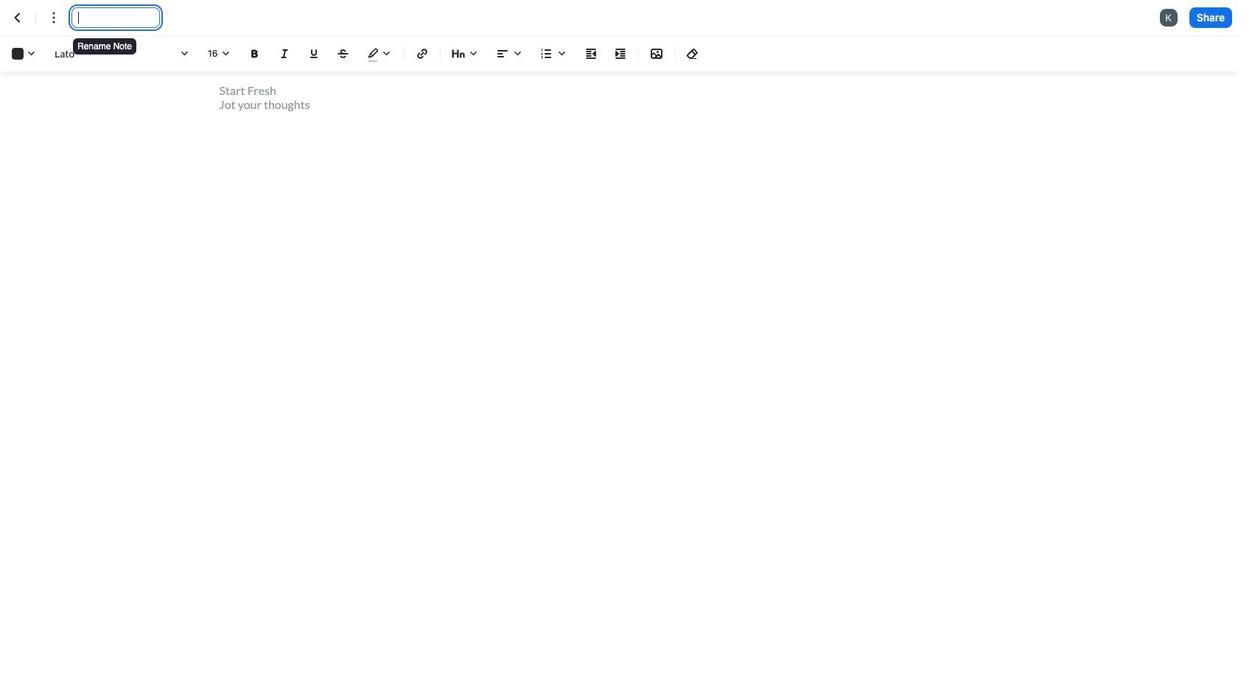 Task type: describe. For each thing, give the bounding box(es) containing it.
kendall parks image
[[1160, 9, 1177, 27]]

all notes image
[[9, 9, 27, 27]]

strikethrough image
[[335, 45, 352, 63]]

link image
[[413, 45, 431, 63]]

insert image image
[[648, 45, 665, 63]]

more image
[[45, 9, 63, 27]]

increase indent image
[[612, 45, 629, 63]]



Task type: vqa. For each thing, say whether or not it's contained in the screenshot.
Personal Menu "menu"
no



Task type: locate. For each thing, give the bounding box(es) containing it.
tooltip
[[71, 28, 138, 56]]

italic image
[[276, 45, 293, 63]]

clear style image
[[684, 45, 702, 63]]

None text field
[[77, 10, 154, 25]]

decrease indent image
[[582, 45, 600, 63]]

underline image
[[305, 45, 323, 63]]

bold image
[[246, 45, 264, 63]]



